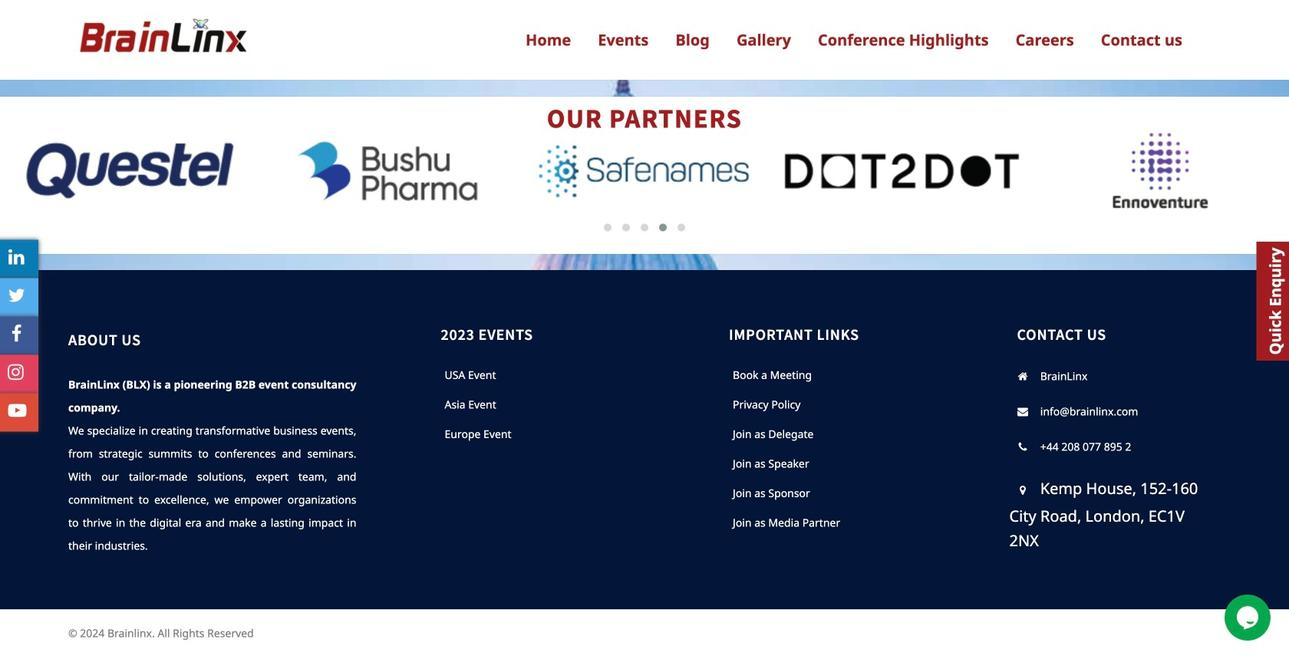 Task type: locate. For each thing, give the bounding box(es) containing it.
safe names image
[[523, 130, 766, 212]]

facebook image
[[11, 325, 22, 343]]

dot 2 dot image
[[781, 130, 1023, 212]]

bushu pharma image
[[266, 130, 508, 212]]



Task type: vqa. For each thing, say whether or not it's contained in the screenshot.
Truvant image
no



Task type: describe. For each thing, give the bounding box(es) containing it.
questel image
[[8, 130, 251, 211]]

brainlinx logo image
[[76, 12, 249, 67]]

ennoventure image
[[1039, 130, 1281, 211]]

linkedin image
[[8, 248, 24, 266]]

instagram image
[[8, 363, 24, 381]]

twitter image
[[8, 286, 25, 305]]

youtube play image
[[8, 401, 26, 420]]



